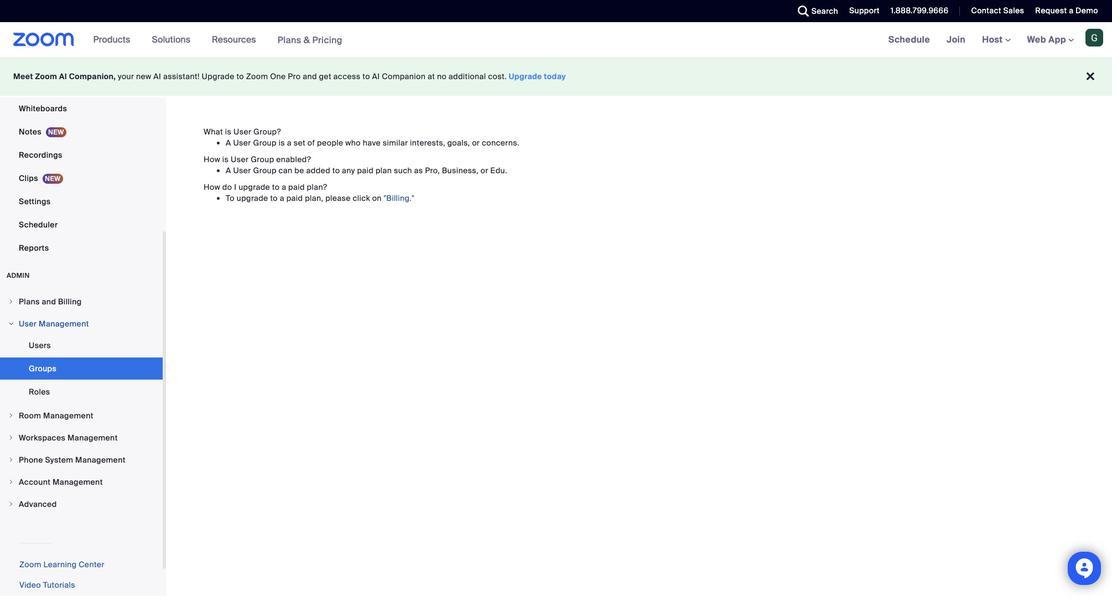 Task type: describe. For each thing, give the bounding box(es) containing it.
admin menu menu
[[0, 291, 163, 516]]

1.888.799.9666
[[891, 6, 949, 16]]

management for workspaces management
[[68, 433, 118, 443]]

is for a
[[225, 127, 232, 137]]

video tutorials
[[19, 580, 75, 590]]

contact sales
[[972, 6, 1025, 16]]

banner containing products
[[0, 22, 1113, 58]]

a inside what is user group? a user group is a set of people who have similar interests, goals, or concerns.
[[226, 138, 231, 148]]

zoom right meet
[[35, 71, 57, 81]]

join
[[947, 34, 966, 45]]

2 vertical spatial group
[[253, 166, 277, 176]]

advanced menu item
[[0, 494, 163, 515]]

notes link
[[0, 121, 163, 143]]

right image for account
[[8, 479, 14, 486]]

room
[[19, 411, 41, 421]]

center
[[79, 560, 105, 570]]

paid inside how is user group enabled? a user group can be added to any paid plan such as pro, business, or edu.
[[357, 166, 374, 176]]

interests,
[[410, 138, 446, 148]]

2 vertical spatial paid
[[287, 193, 303, 203]]

1 vertical spatial upgrade
[[237, 193, 268, 203]]

one
[[270, 71, 286, 81]]

resources button
[[212, 22, 261, 58]]

notes
[[19, 127, 42, 137]]

plan,
[[305, 193, 324, 203]]

do
[[222, 182, 232, 192]]

support
[[850, 6, 880, 16]]

no
[[437, 71, 447, 81]]

recordings
[[19, 150, 62, 160]]

room management
[[19, 411, 93, 421]]

right image for user
[[8, 321, 14, 327]]

admin
[[7, 271, 30, 280]]

user management
[[19, 319, 89, 329]]

i
[[234, 182, 237, 192]]

management for room management
[[43, 411, 93, 421]]

0 vertical spatial upgrade
[[239, 182, 270, 192]]

meet
[[13, 71, 33, 81]]

clips link
[[0, 167, 163, 189]]

any
[[342, 166, 355, 176]]

reports link
[[0, 237, 163, 259]]

video tutorials link
[[19, 580, 75, 590]]

account management menu item
[[0, 472, 163, 493]]

such
[[394, 166, 412, 176]]

1 vertical spatial group
[[251, 154, 274, 164]]

new
[[136, 71, 151, 81]]

right image for workspaces
[[8, 435, 14, 441]]

billing
[[58, 297, 82, 307]]

plan
[[376, 166, 392, 176]]

request
[[1036, 6, 1068, 16]]

phone
[[19, 455, 43, 465]]

groups link
[[0, 358, 163, 380]]

have
[[363, 138, 381, 148]]

2 upgrade from the left
[[509, 71, 542, 81]]

search
[[812, 6, 839, 16]]

sales
[[1004, 6, 1025, 16]]

can
[[279, 166, 293, 176]]

scheduler
[[19, 220, 58, 230]]

web app
[[1028, 34, 1067, 45]]

plan?
[[307, 182, 327, 192]]

user inside user management menu item
[[19, 319, 37, 329]]

a inside what is user group? a user group is a set of people who have similar interests, goals, or concerns.
[[287, 138, 292, 148]]

right image for phone
[[8, 457, 14, 463]]

settings
[[19, 197, 51, 207]]

access
[[334, 71, 361, 81]]

user management menu
[[0, 334, 163, 404]]

management up account management menu item
[[75, 455, 126, 465]]

contact
[[972, 6, 1002, 16]]

products
[[93, 34, 130, 45]]

whiteboards
[[19, 104, 67, 113]]

zoom logo image
[[13, 33, 74, 47]]

a inside how is user group enabled? a user group can be added to any paid plan such as pro, business, or edu.
[[226, 166, 231, 176]]

request a demo
[[1036, 6, 1099, 16]]

"billing." link
[[384, 193, 415, 203]]

plans for plans & pricing
[[278, 34, 301, 46]]

video
[[19, 580, 41, 590]]

users link
[[0, 334, 163, 357]]

workspaces management
[[19, 433, 118, 443]]

1 upgrade from the left
[[202, 71, 235, 81]]

product information navigation
[[85, 22, 351, 58]]

1 ai from the left
[[59, 71, 67, 81]]

to inside how is user group enabled? a user group can be added to any paid plan such as pro, business, or edu.
[[333, 166, 340, 176]]

reports
[[19, 243, 49, 253]]

group?
[[254, 127, 281, 137]]

users
[[29, 340, 51, 350]]

companion
[[382, 71, 426, 81]]

demo
[[1076, 6, 1099, 16]]

additional
[[449, 71, 486, 81]]

assistant!
[[163, 71, 200, 81]]

1 vertical spatial is
[[279, 138, 285, 148]]

who
[[346, 138, 361, 148]]

how for how is user group enabled? a user group can be added to any paid plan such as pro, business, or edu.
[[204, 154, 220, 164]]

similar
[[383, 138, 408, 148]]

recordings link
[[0, 144, 163, 166]]

account
[[19, 477, 51, 487]]

set
[[294, 138, 306, 148]]

web
[[1028, 34, 1047, 45]]

of
[[308, 138, 315, 148]]

pro,
[[425, 166, 440, 176]]

how do i upgrade to a paid plan? to upgrade to a paid plan, please click on "billing."
[[204, 182, 415, 203]]

or inside how is user group enabled? a user group can be added to any paid plan such as pro, business, or edu.
[[481, 166, 489, 176]]

or inside what is user group? a user group is a set of people who have similar interests, goals, or concerns.
[[472, 138, 480, 148]]

plans and billing
[[19, 297, 82, 307]]

2 ai from the left
[[154, 71, 161, 81]]



Task type: vqa. For each thing, say whether or not it's contained in the screenshot.
Recordings "link"
yes



Task type: locate. For each thing, give the bounding box(es) containing it.
cost.
[[488, 71, 507, 81]]

right image left account
[[8, 479, 14, 486]]

please
[[326, 193, 351, 203]]

to left any
[[333, 166, 340, 176]]

or
[[472, 138, 480, 148], [481, 166, 489, 176]]

room management menu item
[[0, 405, 163, 426]]

a
[[1070, 6, 1074, 16], [287, 138, 292, 148], [282, 182, 286, 192], [280, 193, 285, 203]]

clips
[[19, 173, 38, 183]]

management for account management
[[53, 477, 103, 487]]

"billing."
[[384, 193, 415, 203]]

be
[[295, 166, 304, 176]]

right image down admin
[[8, 298, 14, 305]]

plans down admin
[[19, 297, 40, 307]]

contact sales link
[[964, 0, 1028, 22], [972, 6, 1025, 16]]

upgrade down product information navigation
[[202, 71, 235, 81]]

advanced
[[19, 499, 57, 509]]

ai right new in the top left of the page
[[154, 71, 161, 81]]

and
[[303, 71, 317, 81], [42, 297, 56, 307]]

or left edu.
[[481, 166, 489, 176]]

account management
[[19, 477, 103, 487]]

0 vertical spatial plans
[[278, 34, 301, 46]]

zoom up video in the bottom left of the page
[[19, 560, 41, 570]]

is inside how is user group enabled? a user group can be added to any paid plan such as pro, business, or edu.
[[222, 154, 229, 164]]

plans inside menu item
[[19, 297, 40, 307]]

2 right image from the top
[[8, 435, 14, 441]]

to
[[226, 193, 235, 203]]

products button
[[93, 22, 135, 58]]

and left get
[[303, 71, 317, 81]]

1 vertical spatial paid
[[289, 182, 305, 192]]

host button
[[983, 34, 1011, 45]]

right image for plans
[[8, 298, 14, 305]]

management up the phone system management menu item
[[68, 433, 118, 443]]

right image inside the room management menu item
[[8, 412, 14, 419]]

right image left phone
[[8, 457, 14, 463]]

management down "billing"
[[39, 319, 89, 329]]

how inside how is user group enabled? a user group can be added to any paid plan such as pro, business, or edu.
[[204, 154, 220, 164]]

upgrade today link
[[509, 71, 566, 81]]

schedule link
[[881, 22, 939, 58]]

enabled?
[[276, 154, 311, 164]]

upgrade
[[239, 182, 270, 192], [237, 193, 268, 203]]

right image for room
[[8, 412, 14, 419]]

to
[[237, 71, 244, 81], [363, 71, 370, 81], [333, 166, 340, 176], [272, 182, 280, 192], [270, 193, 278, 203]]

0 vertical spatial is
[[225, 127, 232, 137]]

ai
[[59, 71, 67, 81], [154, 71, 161, 81], [372, 71, 380, 81]]

management for user management
[[39, 319, 89, 329]]

plans for plans and billing
[[19, 297, 40, 307]]

right image
[[8, 298, 14, 305], [8, 321, 14, 327], [8, 457, 14, 463]]

0 vertical spatial paid
[[357, 166, 374, 176]]

zoom inside side navigation 'navigation'
[[19, 560, 41, 570]]

1 vertical spatial a
[[226, 166, 231, 176]]

or right goals,
[[472, 138, 480, 148]]

2 a from the top
[[226, 166, 231, 176]]

plans and billing menu item
[[0, 291, 163, 312]]

1 vertical spatial right image
[[8, 321, 14, 327]]

user management menu item
[[0, 313, 163, 334]]

&
[[304, 34, 310, 46]]

plans
[[278, 34, 301, 46], [19, 297, 40, 307]]

group inside what is user group? a user group is a set of people who have similar interests, goals, or concerns.
[[253, 138, 277, 148]]

app
[[1049, 34, 1067, 45]]

how inside how do i upgrade to a paid plan? to upgrade to a paid plan, please click on "billing."
[[204, 182, 220, 192]]

right image
[[8, 412, 14, 419], [8, 435, 14, 441], [8, 479, 14, 486], [8, 501, 14, 508]]

groups
[[29, 364, 57, 374]]

host
[[983, 34, 1006, 45]]

management
[[39, 319, 89, 329], [43, 411, 93, 421], [68, 433, 118, 443], [75, 455, 126, 465], [53, 477, 103, 487]]

right image inside the phone system management menu item
[[8, 457, 14, 463]]

is for enabled?
[[222, 154, 229, 164]]

0 vertical spatial or
[[472, 138, 480, 148]]

meet zoom ai companion, your new ai assistant! upgrade to zoom one pro and get access to ai companion at no additional cost. upgrade today
[[13, 71, 566, 81]]

2 vertical spatial is
[[222, 154, 229, 164]]

settings link
[[0, 190, 163, 213]]

2 right image from the top
[[8, 321, 14, 327]]

your
[[118, 71, 134, 81]]

today
[[544, 71, 566, 81]]

how
[[204, 154, 220, 164], [204, 182, 220, 192]]

and inside menu item
[[42, 297, 56, 307]]

and left "billing"
[[42, 297, 56, 307]]

0 horizontal spatial plans
[[19, 297, 40, 307]]

3 ai from the left
[[372, 71, 380, 81]]

is right what in the top of the page
[[225, 127, 232, 137]]

0 vertical spatial and
[[303, 71, 317, 81]]

concerns.
[[482, 138, 520, 148]]

right image inside account management menu item
[[8, 479, 14, 486]]

workspaces
[[19, 433, 65, 443]]

learning
[[43, 560, 77, 570]]

upgrade right to
[[237, 193, 268, 203]]

0 vertical spatial how
[[204, 154, 220, 164]]

request a demo link
[[1028, 0, 1113, 22], [1036, 6, 1099, 16]]

right image left the user management
[[8, 321, 14, 327]]

get
[[319, 71, 332, 81]]

to down "can"
[[272, 182, 280, 192]]

0 horizontal spatial and
[[42, 297, 56, 307]]

right image left room
[[8, 412, 14, 419]]

click
[[353, 193, 370, 203]]

1 horizontal spatial ai
[[154, 71, 161, 81]]

2 horizontal spatial ai
[[372, 71, 380, 81]]

1 horizontal spatial or
[[481, 166, 489, 176]]

right image inside 'plans and billing' menu item
[[8, 298, 14, 305]]

right image left 'advanced'
[[8, 501, 14, 508]]

added
[[306, 166, 331, 176]]

ai left "companion" at the top
[[372, 71, 380, 81]]

1 vertical spatial plans
[[19, 297, 40, 307]]

side navigation navigation
[[0, 0, 166, 596]]

paid down be
[[289, 182, 305, 192]]

search button
[[790, 0, 842, 22]]

plans left &
[[278, 34, 301, 46]]

phone system management
[[19, 455, 126, 465]]

companion,
[[69, 71, 116, 81]]

1 horizontal spatial plans
[[278, 34, 301, 46]]

support link
[[842, 0, 883, 22], [850, 6, 880, 16]]

upgrade right cost.
[[509, 71, 542, 81]]

how down what in the top of the page
[[204, 154, 220, 164]]

roles
[[29, 387, 50, 397]]

is up do at top
[[222, 154, 229, 164]]

0 horizontal spatial upgrade
[[202, 71, 235, 81]]

management up workspaces management
[[43, 411, 93, 421]]

0 horizontal spatial ai
[[59, 71, 67, 81]]

1 vertical spatial how
[[204, 182, 220, 192]]

ai left companion,
[[59, 71, 67, 81]]

is left the set
[[279, 138, 285, 148]]

0 vertical spatial group
[[253, 138, 277, 148]]

to down resources dropdown button
[[237, 71, 244, 81]]

profile picture image
[[1086, 29, 1104, 47]]

right image inside user management menu item
[[8, 321, 14, 327]]

1 right image from the top
[[8, 298, 14, 305]]

what
[[204, 127, 223, 137]]

pricing
[[313, 34, 343, 46]]

0 vertical spatial right image
[[8, 298, 14, 305]]

workspaces management menu item
[[0, 427, 163, 448]]

how for how do i upgrade to a paid plan? to upgrade to a paid plan, please click on "billing."
[[204, 182, 220, 192]]

4 right image from the top
[[8, 501, 14, 508]]

banner
[[0, 22, 1113, 58]]

phone system management menu item
[[0, 450, 163, 471]]

meet zoom ai companion, footer
[[0, 58, 1113, 96]]

right image left workspaces
[[8, 435, 14, 441]]

to left plan,
[[270, 193, 278, 203]]

management up advanced menu item
[[53, 477, 103, 487]]

join link
[[939, 22, 974, 58]]

business,
[[442, 166, 479, 176]]

personal menu menu
[[0, 0, 163, 260]]

meetings navigation
[[881, 22, 1113, 58]]

1 how from the top
[[204, 154, 220, 164]]

how left do at top
[[204, 182, 220, 192]]

1 horizontal spatial and
[[303, 71, 317, 81]]

group
[[253, 138, 277, 148], [251, 154, 274, 164], [253, 166, 277, 176]]

2 how from the top
[[204, 182, 220, 192]]

2 vertical spatial right image
[[8, 457, 14, 463]]

solutions button
[[152, 22, 195, 58]]

plans inside product information navigation
[[278, 34, 301, 46]]

3 right image from the top
[[8, 479, 14, 486]]

1 right image from the top
[[8, 412, 14, 419]]

1 horizontal spatial upgrade
[[509, 71, 542, 81]]

right image inside the workspaces management menu item
[[8, 435, 14, 441]]

upgrade right i
[[239, 182, 270, 192]]

to right access
[[363, 71, 370, 81]]

and inside meet zoom ai companion, footer
[[303, 71, 317, 81]]

tutorials
[[43, 580, 75, 590]]

paid left plan,
[[287, 193, 303, 203]]

zoom left one
[[246, 71, 268, 81]]

web app button
[[1028, 34, 1075, 45]]

user
[[234, 127, 252, 137], [233, 138, 251, 148], [231, 154, 249, 164], [233, 166, 251, 176], [19, 319, 37, 329]]

1 vertical spatial or
[[481, 166, 489, 176]]

edu.
[[491, 166, 508, 176]]

0 vertical spatial a
[[226, 138, 231, 148]]

resources
[[212, 34, 256, 45]]

what is user group? a user group is a set of people who have similar interests, goals, or concerns.
[[204, 127, 520, 148]]

people
[[317, 138, 344, 148]]

1 a from the top
[[226, 138, 231, 148]]

schedule
[[889, 34, 931, 45]]

1 vertical spatial and
[[42, 297, 56, 307]]

solutions
[[152, 34, 191, 45]]

plans & pricing
[[278, 34, 343, 46]]

as
[[414, 166, 423, 176]]

0 horizontal spatial or
[[472, 138, 480, 148]]

paid right any
[[357, 166, 374, 176]]

3 right image from the top
[[8, 457, 14, 463]]

right image inside advanced menu item
[[8, 501, 14, 508]]

how is user group enabled? a user group can be added to any paid plan such as pro, business, or edu.
[[204, 154, 508, 176]]



